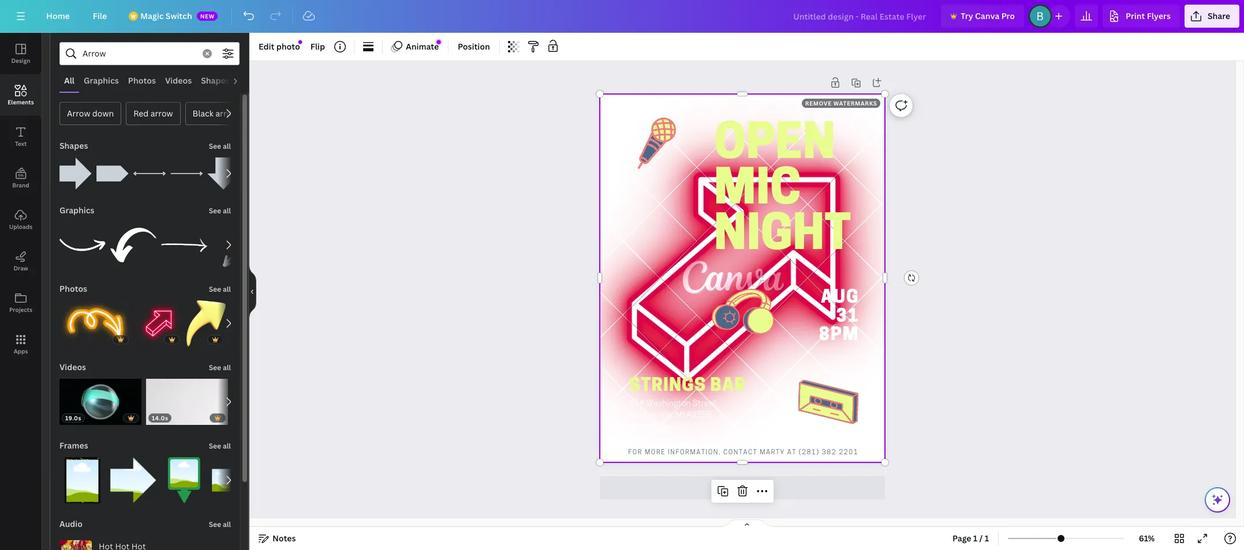 Task type: locate. For each thing, give the bounding box(es) containing it.
shapes up arrow right image
[[59, 140, 88, 151]]

arrow for red arrow
[[151, 108, 173, 119]]

3 see all button from the top
[[208, 278, 232, 301]]

brand button
[[0, 158, 42, 199]]

4 all from the top
[[223, 363, 231, 373]]

see up arrow down image
[[209, 142, 221, 151]]

1 new image from the left
[[437, 40, 441, 44]]

1 see all from the top
[[209, 142, 231, 151]]

2 arrow from the left
[[216, 108, 238, 119]]

photo
[[276, 41, 300, 52]]

audio button down the edit
[[234, 70, 267, 92]]

all for audio
[[223, 520, 231, 530]]

0 horizontal spatial photos
[[59, 284, 87, 295]]

0 horizontal spatial 1
[[974, 534, 978, 545]]

2 1 from the left
[[985, 534, 989, 545]]

see all button
[[208, 135, 232, 158], [208, 199, 232, 222], [208, 278, 232, 301], [208, 356, 232, 379], [208, 435, 232, 458], [208, 513, 232, 537]]

photos button down brushstroke arrow rapid curved long image
[[58, 278, 88, 301]]

videos button up the black
[[161, 70, 196, 92]]

see all left hide image
[[209, 285, 231, 295]]

3 see all from the top
[[209, 285, 231, 295]]

photos down search elements search field
[[128, 75, 156, 86]]

for more information, contact marty at (281) 382 2201
[[628, 450, 859, 457]]

3 all from the top
[[223, 285, 231, 295]]

new image for edit photo
[[298, 40, 302, 44]]

0 horizontal spatial new image
[[298, 40, 302, 44]]

audio button
[[234, 70, 267, 92], [58, 513, 84, 537]]

new image left position
[[437, 40, 441, 44]]

0 horizontal spatial photos button
[[58, 278, 88, 301]]

1 vertical spatial videos
[[59, 362, 86, 373]]

1 horizontal spatial new image
[[437, 40, 441, 44]]

0 vertical spatial shapes button
[[196, 70, 234, 92]]

all down 3d arrow icon
[[223, 363, 231, 373]]

audio button up toggle play audio track preview image
[[58, 513, 84, 537]]

3d arrow icon image
[[187, 301, 226, 347]]

shapes button up black arrow
[[196, 70, 234, 92]]

0 horizontal spatial audio button
[[58, 513, 84, 537]]

photos
[[128, 75, 156, 86], [59, 284, 87, 295]]

bar.co
[[658, 424, 682, 432]]

videos up red arrow
[[165, 75, 192, 86]]

audio up toggle play audio track preview image
[[59, 519, 83, 530]]

shapes up black arrow
[[201, 75, 230, 86]]

toggle play audio track preview image
[[59, 541, 92, 551]]

1 horizontal spatial arrow
[[216, 108, 238, 119]]

0 horizontal spatial arrow
[[151, 108, 173, 119]]

1 horizontal spatial audio button
[[234, 70, 267, 92]]

1
[[974, 534, 978, 545], [985, 534, 989, 545]]

arrow down button
[[59, 102, 121, 125]]

1 vertical spatial photos
[[59, 284, 87, 295]]

shapes button
[[196, 70, 234, 92], [58, 135, 89, 158]]

brushstroke arrow smooth curve down image
[[110, 222, 157, 269]]

all
[[223, 142, 231, 151], [223, 206, 231, 216], [223, 285, 231, 295], [223, 363, 231, 373], [223, 442, 231, 452], [223, 520, 231, 530]]

graphics button down arrow right image
[[58, 199, 96, 222]]

1 add this line to the canvas image from the left
[[133, 158, 166, 190]]

1 horizontal spatial audio
[[239, 75, 262, 86]]

new image inside "edit photo" dropdown button
[[298, 40, 302, 44]]

see all up arrow block right frame image
[[209, 442, 231, 452]]

5 all from the top
[[223, 442, 231, 452]]

videos button
[[161, 70, 196, 92], [58, 356, 87, 379]]

aug
[[821, 290, 860, 308]]

5 see all from the top
[[209, 442, 231, 452]]

file button
[[84, 5, 116, 28]]

see all button left hide image
[[208, 278, 232, 301]]

all for videos
[[223, 363, 231, 373]]

6 see from the top
[[209, 520, 221, 530]]

see
[[209, 142, 221, 151], [209, 206, 221, 216], [209, 285, 221, 295], [209, 363, 221, 373], [209, 442, 221, 452], [209, 520, 221, 530]]

1 see from the top
[[209, 142, 221, 151]]

audio
[[239, 75, 262, 86], [59, 519, 83, 530]]

new image left flip
[[298, 40, 302, 44]]

flip button
[[306, 38, 330, 56]]

all for frames
[[223, 442, 231, 452]]

blue 3d arrow image
[[230, 301, 312, 347]]

flyers
[[1147, 10, 1171, 21]]

1 horizontal spatial photos
[[128, 75, 156, 86]]

382
[[822, 450, 837, 457]]

see all button right green square with arrow frame 'image' at the left bottom of page
[[208, 435, 232, 458]]

mosherville,
[[629, 412, 674, 421]]

all up arrow down image
[[223, 142, 231, 151]]

arrow right frame image
[[110, 458, 157, 504]]

edit photo
[[259, 41, 300, 52]]

0 vertical spatial videos button
[[161, 70, 196, 92]]

add this line to the canvas image right arrow block right 'image'
[[133, 158, 166, 190]]

animate button
[[388, 38, 444, 56]]

mi 49258
[[676, 412, 712, 421]]

see all button down arrow down image
[[208, 199, 232, 222]]

arrow
[[151, 108, 173, 119], [216, 108, 238, 119]]

graphics right all
[[84, 75, 119, 86]]

1 all from the top
[[223, 142, 231, 151]]

show pages image
[[719, 520, 775, 529]]

photos up yellow illuminated arrow image
[[59, 284, 87, 295]]

graphics up brushstroke arrow rapid curved long image
[[59, 205, 94, 216]]

see up 3d arrow icon
[[209, 285, 221, 295]]

+
[[721, 483, 725, 494]]

14.0s group
[[146, 373, 228, 426]]

for
[[628, 450, 643, 457]]

flip
[[311, 41, 325, 52]]

strings-
[[629, 424, 659, 432]]

1 horizontal spatial 1
[[985, 534, 989, 545]]

see down arrow down image
[[209, 206, 221, 216]]

all for photos
[[223, 285, 231, 295]]

1 see all button from the top
[[208, 135, 232, 158]]

yellow illuminated arrow image
[[59, 301, 131, 347]]

6 see all button from the top
[[208, 513, 232, 537]]

1 vertical spatial graphics
[[59, 205, 94, 216]]

text
[[15, 140, 27, 148]]

videos down yellow illuminated arrow image
[[59, 362, 86, 373]]

all down arrow down image
[[223, 206, 231, 216]]

6 see all from the top
[[209, 520, 231, 530]]

animate
[[406, 41, 439, 52]]

0 horizontal spatial videos button
[[58, 356, 87, 379]]

2 add this line to the canvas image from the left
[[170, 158, 203, 190]]

0 vertical spatial photos button
[[123, 70, 161, 92]]

group
[[59, 151, 92, 190], [96, 151, 129, 190], [207, 158, 240, 190], [59, 215, 106, 269], [110, 215, 157, 269], [59, 294, 131, 347], [135, 294, 182, 347], [187, 294, 226, 347], [59, 451, 106, 504], [110, 451, 157, 504], [161, 451, 207, 504], [212, 458, 258, 504]]

see down arrow block right frame image
[[209, 520, 221, 530]]

see all button down the 'black arrow' button
[[208, 135, 232, 158]]

0 vertical spatial graphics
[[84, 75, 119, 86]]

0 vertical spatial audio
[[239, 75, 262, 86]]

see for videos
[[209, 363, 221, 373]]

new
[[200, 12, 215, 20]]

0 horizontal spatial add this line to the canvas image
[[133, 158, 166, 190]]

0 horizontal spatial audio
[[59, 519, 83, 530]]

see all for shapes
[[209, 142, 231, 151]]

graphics button
[[79, 70, 123, 92], [58, 199, 96, 222]]

open mic night
[[714, 123, 852, 261]]

0 vertical spatial photos
[[128, 75, 156, 86]]

3 see from the top
[[209, 285, 221, 295]]

1 vertical spatial videos button
[[58, 356, 87, 379]]

uploads
[[9, 223, 32, 231]]

see all up arrow down image
[[209, 142, 231, 151]]

mic
[[714, 169, 802, 215]]

61%
[[1139, 534, 1155, 545]]

try canva pro
[[961, 10, 1015, 21]]

shapes button down the arrow
[[58, 135, 89, 158]]

see all button down 3d arrow icon
[[208, 356, 232, 379]]

see all down 3d arrow icon
[[209, 363, 231, 373]]

graphics button right all
[[79, 70, 123, 92]]

black arrow button
[[185, 102, 246, 125]]

5 see from the top
[[209, 442, 221, 452]]

see all button for graphics
[[208, 199, 232, 222]]

notes
[[273, 534, 296, 545]]

4 see from the top
[[209, 363, 221, 373]]

2 all from the top
[[223, 206, 231, 216]]

magic
[[140, 10, 164, 21]]

shapes
[[201, 75, 230, 86], [59, 140, 88, 151]]

0 vertical spatial videos
[[165, 75, 192, 86]]

bar
[[710, 378, 746, 396]]

projects button
[[0, 282, 42, 324]]

main menu bar
[[0, 0, 1245, 33]]

1 left /
[[974, 534, 978, 545]]

add this line to the canvas image
[[133, 158, 166, 190], [170, 158, 203, 190]]

side panel tab list
[[0, 33, 42, 366]]

2 see all from the top
[[209, 206, 231, 216]]

audio down the edit
[[239, 75, 262, 86]]

new image
[[437, 40, 441, 44], [298, 40, 302, 44]]

5 see all button from the top
[[208, 435, 232, 458]]

Design title text field
[[785, 5, 937, 28]]

text button
[[0, 116, 42, 158]]

0 vertical spatial shapes
[[201, 75, 230, 86]]

2 see all button from the top
[[208, 199, 232, 222]]

0 vertical spatial audio button
[[234, 70, 267, 92]]

home link
[[37, 5, 79, 28]]

all up arrow block right frame image
[[223, 442, 231, 452]]

magic switch
[[140, 10, 192, 21]]

brushstroke arrow rapid curved long image
[[59, 222, 106, 269]]

street
[[693, 401, 717, 409]]

2 see from the top
[[209, 206, 221, 216]]

arrow right the black
[[216, 108, 238, 119]]

all down arrow block right frame image
[[223, 520, 231, 530]]

canva assistant image
[[1211, 494, 1225, 508]]

see for audio
[[209, 520, 221, 530]]

2201
[[839, 450, 859, 457]]

new image inside animate popup button
[[437, 40, 441, 44]]

see all down arrow block right frame image
[[209, 520, 231, 530]]

see up arrow block right frame image
[[209, 442, 221, 452]]

graphics
[[84, 75, 119, 86], [59, 205, 94, 216]]

see all button down arrow block right frame image
[[208, 513, 232, 537]]

red
[[134, 108, 149, 119]]

1 arrow from the left
[[151, 108, 173, 119]]

more
[[645, 450, 666, 457]]

green square with arrow frame image
[[161, 458, 207, 504]]

1 right /
[[985, 534, 989, 545]]

see all button for audio
[[208, 513, 232, 537]]

Search elements search field
[[83, 43, 196, 65]]

brand
[[12, 181, 29, 189]]

6 all from the top
[[223, 520, 231, 530]]

1 vertical spatial shapes
[[59, 140, 88, 151]]

all left hide image
[[223, 285, 231, 295]]

0 horizontal spatial shapes
[[59, 140, 88, 151]]

videos button down yellow illuminated arrow image
[[58, 356, 87, 379]]

black
[[193, 108, 214, 119]]

edit photo button
[[254, 38, 305, 56]]

see all for frames
[[209, 442, 231, 452]]

2 new image from the left
[[298, 40, 302, 44]]

0 horizontal spatial shapes button
[[58, 135, 89, 158]]

1 horizontal spatial add this line to the canvas image
[[170, 158, 203, 190]]

arrow right red
[[151, 108, 173, 119]]

photos button down search elements search field
[[123, 70, 161, 92]]

see down 3d arrow icon
[[209, 363, 221, 373]]

add this line to the canvas image left arrow down image
[[170, 158, 203, 190]]

see all down arrow down image
[[209, 206, 231, 216]]

14.0s
[[152, 415, 168, 423]]

4 see all from the top
[[209, 363, 231, 373]]

4 see all button from the top
[[208, 356, 232, 379]]

+ add page button
[[600, 477, 886, 500]]

new image for animate
[[437, 40, 441, 44]]

all for shapes
[[223, 142, 231, 151]]

1 horizontal spatial videos
[[165, 75, 192, 86]]



Task type: describe. For each thing, give the bounding box(es) containing it.
page
[[745, 483, 764, 494]]

1 vertical spatial graphics button
[[58, 199, 96, 222]]

uploads button
[[0, 199, 42, 241]]

draw
[[14, 265, 28, 273]]

all for graphics
[[223, 206, 231, 216]]

frames
[[59, 441, 88, 452]]

1 vertical spatial audio button
[[58, 513, 84, 537]]

see all for graphics
[[209, 206, 231, 216]]

open
[[714, 123, 836, 170]]

elements button
[[0, 75, 42, 116]]

projects
[[9, 306, 32, 314]]

31
[[836, 309, 860, 327]]

marty
[[760, 450, 785, 457]]

red arrow button
[[126, 102, 181, 125]]

arrow for black arrow
[[216, 108, 238, 119]]

try
[[961, 10, 974, 21]]

information,
[[668, 450, 721, 457]]

arrow down
[[67, 108, 114, 119]]

remove watermarks button
[[802, 99, 881, 108]]

474
[[629, 401, 644, 409]]

print
[[1126, 10, 1145, 21]]

remove watermarks
[[806, 99, 878, 107]]

switch
[[166, 10, 192, 21]]

1 horizontal spatial shapes button
[[196, 70, 234, 92]]

notes button
[[254, 530, 301, 549]]

share
[[1208, 10, 1231, 21]]

draw button
[[0, 241, 42, 282]]

remove
[[806, 99, 832, 107]]

frames button
[[58, 435, 89, 458]]

all
[[64, 75, 75, 86]]

19.0s group
[[59, 373, 141, 426]]

1 horizontal spatial shapes
[[201, 75, 230, 86]]

aug 31 8pm
[[819, 290, 860, 345]]

see all for videos
[[209, 363, 231, 373]]

apps
[[14, 348, 28, 356]]

position button
[[453, 38, 495, 56]]

see all button for videos
[[208, 356, 232, 379]]

at
[[787, 450, 797, 457]]

1 horizontal spatial videos button
[[161, 70, 196, 92]]

1 horizontal spatial photos button
[[123, 70, 161, 92]]

arrow block right frame image
[[212, 458, 258, 504]]

canva
[[976, 10, 1000, 21]]

see for frames
[[209, 442, 221, 452]]

design button
[[0, 33, 42, 75]]

strings bar 474 washington street mosherville, mi 49258 strings-bar.co
[[629, 378, 746, 432]]

neon red 3d isometric right arrow image
[[135, 301, 182, 347]]

arrow
[[67, 108, 90, 119]]

share button
[[1185, 5, 1240, 28]]

1 vertical spatial audio
[[59, 519, 83, 530]]

arrow block right image
[[96, 158, 129, 190]]

1 vertical spatial photos button
[[58, 278, 88, 301]]

medium format frame portrait arrows image
[[59, 458, 106, 504]]

see all button for shapes
[[208, 135, 232, 158]]

black arrow
[[193, 108, 238, 119]]

red arrow
[[134, 108, 173, 119]]

see for photos
[[209, 285, 221, 295]]

19.0s
[[65, 415, 82, 423]]

strings
[[629, 378, 706, 396]]

arrow down image
[[207, 158, 240, 190]]

design
[[11, 57, 30, 65]]

hide image
[[249, 264, 256, 320]]

1 1 from the left
[[974, 534, 978, 545]]

apps button
[[0, 324, 42, 366]]

night
[[714, 214, 852, 261]]

elements
[[8, 98, 34, 106]]

1 vertical spatial shapes button
[[58, 135, 89, 158]]

page
[[953, 534, 972, 545]]

pro
[[1002, 10, 1015, 21]]

0 vertical spatial graphics button
[[79, 70, 123, 92]]

down
[[92, 108, 114, 119]]

61% button
[[1129, 530, 1166, 549]]

arrow right image
[[59, 158, 92, 190]]

position
[[458, 41, 490, 52]]

8pm
[[819, 328, 860, 345]]

see for shapes
[[209, 142, 221, 151]]

file
[[93, 10, 107, 21]]

watermarks
[[834, 99, 878, 107]]

add
[[727, 483, 743, 494]]

see all button for frames
[[208, 435, 232, 458]]

page 1 / 1
[[953, 534, 989, 545]]

+ add page
[[721, 483, 764, 494]]

0 horizontal spatial videos
[[59, 362, 86, 373]]

print flyers
[[1126, 10, 1171, 21]]

(281)
[[799, 450, 820, 457]]

/
[[980, 534, 983, 545]]

print flyers button
[[1103, 5, 1180, 28]]

see for graphics
[[209, 206, 221, 216]]

home
[[46, 10, 70, 21]]

see all for audio
[[209, 520, 231, 530]]

try canva pro button
[[942, 5, 1025, 28]]

washington
[[646, 401, 691, 409]]

contact
[[723, 450, 758, 457]]

see all for photos
[[209, 285, 231, 295]]

edit
[[259, 41, 275, 52]]

see all button for photos
[[208, 278, 232, 301]]



Task type: vqa. For each thing, say whether or not it's contained in the screenshot.


